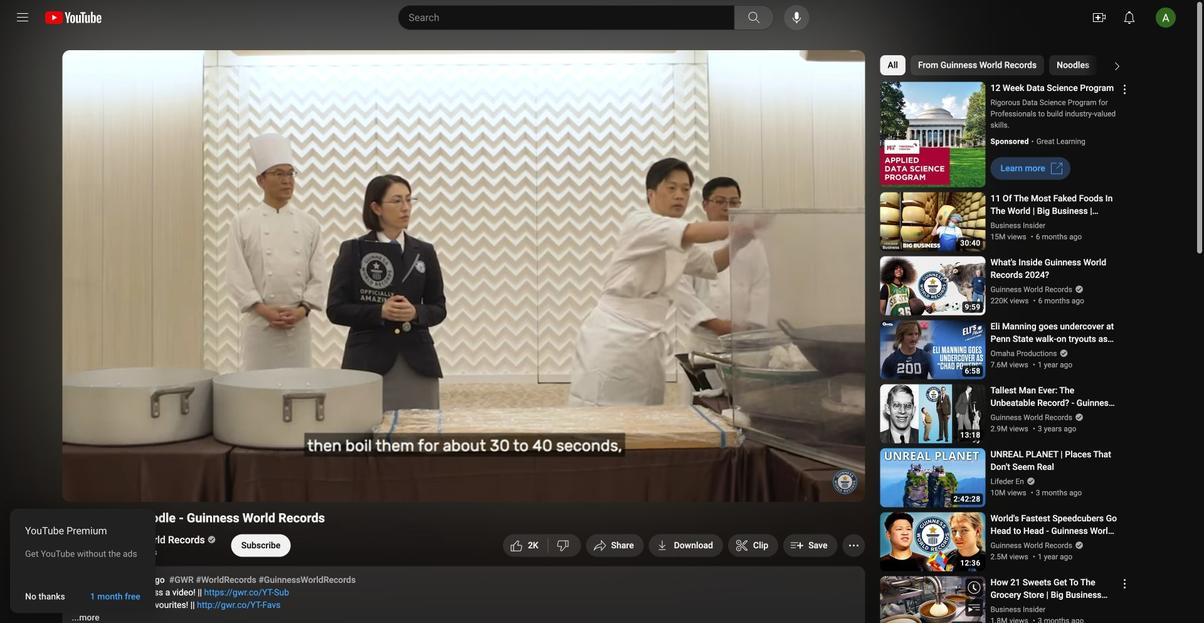 Task type: locate. For each thing, give the bounding box(es) containing it.
verified image
[[1073, 285, 1084, 294], [1058, 349, 1069, 358], [1073, 413, 1084, 422], [205, 535, 216, 544]]

tab list
[[881, 50, 1205, 80]]

Search text field
[[409, 9, 732, 26]]

None text field
[[241, 540, 281, 551]]

eli manning goes undercover at penn state walk-on tryouts as "chad powers" by omaha productions 7,657,272 views 1 year ago 6 minutes, 58 seconds element
[[991, 320, 1118, 345]]

1 horizontal spatial verified image
[[1073, 541, 1084, 550]]

verified image for tallest man ever: the unbeatable record? - guinness world records by guinness world records 2,944,297 views 3 years ago 13 minutes, 18 seconds element
[[1073, 413, 1084, 422]]

autoplay is on image
[[679, 482, 701, 491]]

verified image down world's fastest speedcubers go head to head - guinness world records by guinness world records 2,547,897 views 1 year ago 12 minutes, 36 seconds element
[[1073, 541, 1084, 550]]

avatar image image
[[1157, 8, 1177, 28]]

12 minutes, 36 seconds element
[[961, 559, 981, 567]]

11 of the most faked foods in the world | big business | insider business by business insider 15,030,241 views 6 months ago 30 minutes element
[[991, 192, 1118, 217]]

0 vertical spatial verified image
[[1025, 477, 1036, 486]]

2 hours, 42 minutes, 28 seconds element
[[954, 495, 981, 503]]

None search field
[[376, 5, 777, 30]]

verified image down what's inside guinness world records 2024? by guinness world records 220,048 views 6 months ago 9 minutes, 59 seconds element
[[1073, 285, 1084, 294]]

0 horizontal spatial verified image
[[1025, 477, 1036, 486]]

None text field
[[1001, 163, 1046, 174], [674, 540, 714, 551], [25, 591, 65, 602], [90, 591, 140, 602], [1001, 163, 1046, 174], [674, 540, 714, 551], [25, 591, 65, 602], [90, 591, 140, 602]]

verified image down eli manning goes undercover at penn state walk-on tryouts as "chad powers" by omaha productions 7,657,272 views 1 year ago 6 minutes, 58 seconds element
[[1058, 349, 1069, 358]]

verified image for unreal planet | places that don't seem real by lifeder en 10,858,949 views 3 months ago 2 hours, 42 minutes element
[[1025, 477, 1036, 486]]

1 vertical spatial verified image
[[1073, 541, 1084, 550]]

verified image down unreal planet | places that don't seem real by lifeder en 10,858,949 views 3 months ago 2 hours, 42 minutes element
[[1025, 477, 1036, 486]]

verified image up 11.9 million subscribers element on the bottom
[[205, 535, 216, 544]]

sponsored image
[[991, 136, 1037, 147]]

verified image
[[1025, 477, 1036, 486], [1073, 541, 1084, 550]]

tallest man ever: the unbeatable record? - guinness world records by guinness world records 2,944,297 views 3 years ago 13 minutes, 18 seconds element
[[991, 384, 1118, 409]]

11.9 million subscribers element
[[95, 547, 214, 558]]

6 minutes, 58 seconds element
[[965, 367, 981, 375]]

verified image down tallest man ever: the unbeatable record? - guinness world records by guinness world records 2,944,297 views 3 years ago 13 minutes, 18 seconds element
[[1073, 413, 1084, 422]]

verified image for eli manning goes undercover at penn state walk-on tryouts as "chad powers" by omaha productions 7,657,272 views 1 year ago 6 minutes, 58 seconds element
[[1058, 349, 1069, 358]]



Task type: describe. For each thing, give the bounding box(es) containing it.
how 21 sweets get to the grocery store | big business marathon | business insider by business insider 1,864,471 views 3 months ago 2 hours, 44 minutes element
[[991, 576, 1118, 602]]

seek slider slider
[[70, 462, 858, 475]]

9 minutes, 59 seconds element
[[965, 303, 981, 311]]

youtube video player element
[[62, 50, 866, 502]]

what's inside guinness world records 2024? by guinness world records 220,048 views 6 months ago 9 minutes, 59 seconds element
[[991, 256, 1118, 281]]

world's fastest speedcubers go head to head - guinness world records by guinness world records 2,547,897 views 1 year ago 12 minutes, 36 seconds element
[[991, 512, 1118, 537]]

unreal planet | places that don't seem real by lifeder en 10,858,949 views 3 months ago 2 hours, 42 minutes element
[[991, 448, 1118, 473]]

30 minutes, 40 seconds element
[[961, 239, 981, 247]]

verified image for world's fastest speedcubers go head to head - guinness world records by guinness world records 2,547,897 views 1 year ago 12 minutes, 36 seconds element
[[1073, 541, 1084, 550]]

verified image for what's inside guinness world records 2024? by guinness world records 220,048 views 6 months ago 9 minutes, 59 seconds element
[[1073, 285, 1084, 294]]

13 minutes, 18 seconds element
[[961, 431, 981, 439]]



Task type: vqa. For each thing, say whether or not it's contained in the screenshot.
the 11 Of The Most Faked Foods In The World | Big Business | Insider Business by Business Insider 15,030,241 views 6 months ago 30 minutes element
yes



